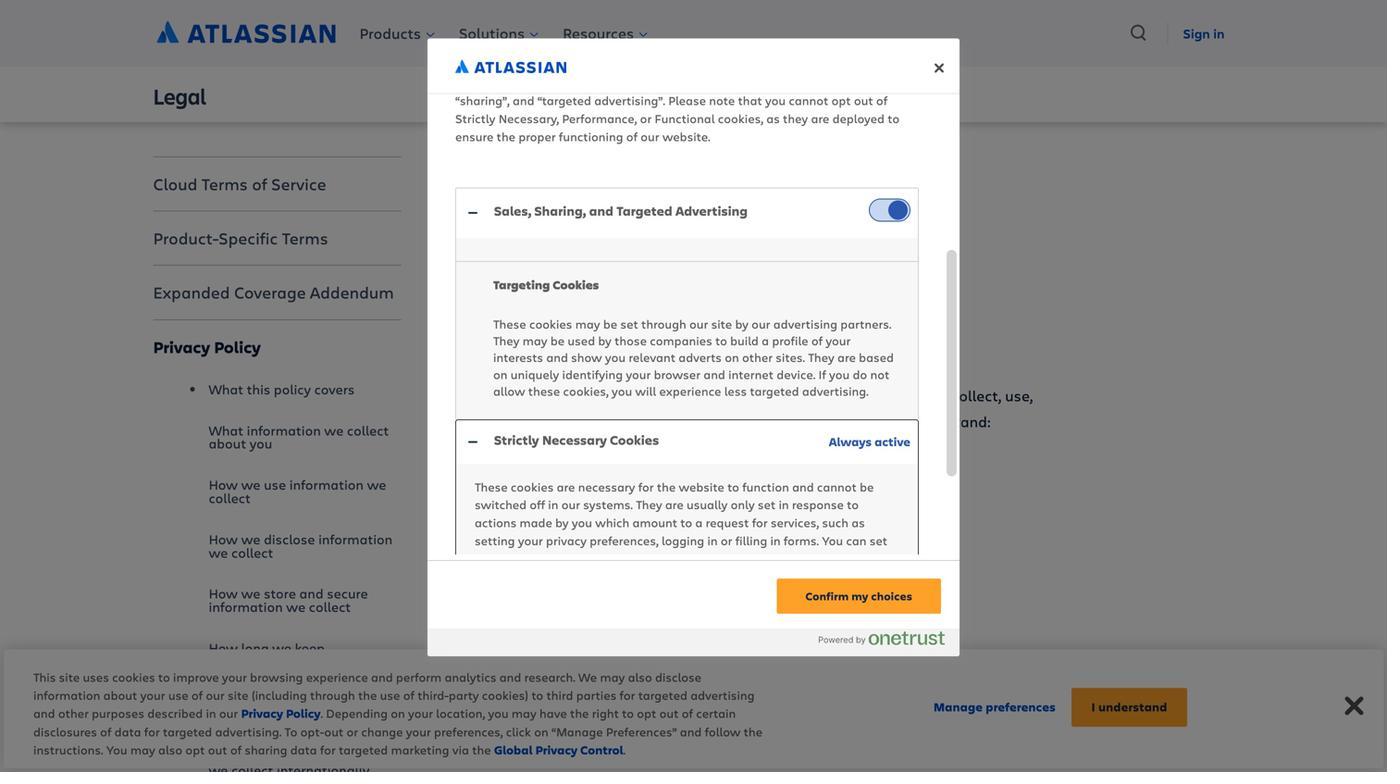 Task type: locate. For each thing, give the bounding box(es) containing it.
terms
[[202, 173, 248, 195], [282, 227, 328, 249]]

july
[[558, 244, 585, 263]]

as down enabled
[[675, 74, 689, 90]]

0 horizontal spatial internationally
[[277, 761, 370, 772]]

0 horizontal spatial what information we collect about you link
[[209, 410, 401, 464]]

will inside these cookies may be set through our site by our advertising partners. they may be used by those companies to build a profile of your interests and show you relevant adverts on other sites. they are based on uniquely identifying your browser and internet device. if you do not allow these cookies, you will experience less targeted advertising.
[[636, 383, 657, 399]]

how we disclose information we collect for the leftmost how we disclose information we collect link
[[209, 530, 393, 561]]

information inside what information we collect about you
[[247, 421, 321, 439]]

important
[[535, 385, 606, 405]]

sign in button
[[1178, 16, 1231, 50]]

0 vertical spatial experience
[[660, 383, 722, 399]]

to up the such at the right
[[847, 497, 859, 513]]

about
[[847, 385, 889, 405], [590, 411, 632, 431], [209, 434, 246, 452], [672, 460, 714, 479], [669, 551, 703, 567], [103, 687, 137, 703]]

to left build
[[716, 332, 728, 349]]

0 horizontal spatial that
[[610, 74, 635, 90]]

atlassian logo image
[[157, 21, 336, 43]]

0 horizontal spatial have
[[540, 705, 567, 721]]

through
[[642, 316, 687, 332], [310, 687, 355, 703]]

1 horizontal spatial what this policy covers
[[431, 337, 633, 364]]

as
[[675, 74, 689, 90], [767, 110, 780, 126], [852, 515, 866, 531]]

store for the rightmost "how we store and secure information we collect" link
[[529, 604, 565, 624]]

that up advertising".
[[610, 74, 635, 90]]

your
[[456, 74, 480, 90], [826, 332, 851, 349], [626, 366, 651, 382], [518, 533, 543, 549], [475, 551, 500, 567], [222, 669, 247, 685], [140, 687, 165, 703], [657, 700, 688, 720], [408, 705, 433, 721], [209, 707, 236, 725], [406, 724, 431, 740]]

do down the usually
[[712, 569, 727, 585]]

your inside how to access and control your information
[[209, 707, 236, 725]]

0 vertical spatial what this policy covers
[[431, 337, 633, 364]]

deployed
[[833, 110, 885, 126]]

can inside '.  you can choose not to allow certain types of cookies, including opting out of "sales", "sharing", and "targeted advertising" by turning off the "sales, sharing and targeted advertising cookies" button below. if you have enabled the global privacy control ("gpc") on your browser, we will treat that signal as a valid request to opt out of "sales", "sharing", and "targeted advertising". please note that you cannot opt out of strictly necessary, performance, or functional cookies, as they are deployed to ensure the proper functioning of our website.'
[[791, 1, 811, 18]]

"sharing",
[[807, 20, 861, 36], [456, 92, 510, 108]]

manage preferences alert dialog
[[428, 0, 960, 713]]

how for the rightmost how we disclose information we collect link
[[468, 556, 500, 576]]

1 horizontal spatial these
[[706, 551, 738, 567]]

0 horizontal spatial this
[[247, 380, 271, 398]]

how inside how long we keep information
[[209, 639, 238, 657]]

company logo image up browser,
[[456, 59, 567, 73]]

2 horizontal spatial you
[[823, 533, 844, 549]]

setting
[[475, 533, 515, 549]]

that
[[610, 74, 635, 90], [738, 92, 763, 108]]

1 horizontal spatial allow
[[494, 383, 525, 399]]

2 horizontal spatial policy
[[699, 411, 741, 431]]

may up parties
[[600, 669, 625, 685]]

1 vertical spatial "targeted
[[538, 92, 592, 108]]

internationally
[[750, 748, 854, 768], [277, 761, 370, 772]]

0 horizontal spatial .
[[321, 705, 323, 721]]

cannot up they at right
[[789, 92, 829, 108]]

policy inside your privacy is important to us, and so is being transparent about how we collect, use, and share information about you. this policy is intended to help you understand:
[[699, 411, 741, 431]]

privacy
[[466, 385, 516, 405], [546, 533, 587, 549]]

is down being
[[744, 411, 756, 431]]

about inside this site uses cookies to improve your browsing experience and perform analytics and research. we may also disclose information about your use of our site (including through the use of third-party cookies) to third parties for targeted advertising and other purposes described in our
[[103, 687, 137, 703]]

0 vertical spatial privacy policy link
[[153, 325, 401, 369]]

this inside this site uses cookies to improve your browsing experience and perform analytics and research. we may also disclose information about your use of our site (including through the use of third-party cookies) to third parties for targeted advertising and other purposes described in our
[[33, 669, 56, 685]]

1 vertical spatial off
[[530, 497, 545, 513]]

for
[[639, 478, 654, 495], [753, 515, 768, 531], [620, 687, 636, 703], [144, 724, 160, 740], [320, 742, 336, 758]]

functional
[[655, 110, 715, 126]]

may
[[576, 316, 601, 332], [523, 332, 548, 349], [600, 669, 625, 685], [512, 705, 537, 721], [130, 742, 155, 758]]

how for how we use information we collect link to the right
[[468, 508, 500, 528]]

be up those
[[604, 316, 618, 332]]

set up parts at the bottom
[[870, 533, 888, 549]]

1 vertical spatial advertising
[[691, 687, 755, 703]]

collect inside how we transfer information we collect internationally
[[231, 761, 273, 772]]

0 vertical spatial control
[[809, 56, 850, 72]]

opting
[[685, 20, 722, 36]]

how we disclose information we collect for the rightmost how we disclose information we collect link
[[468, 556, 748, 576]]

how we transfer information we collect internationally for the rightmost how we transfer information we collect internationally "link"
[[468, 748, 857, 768]]

use inside how we use information we collect
[[264, 476, 286, 494]]

2 vertical spatial policy
[[699, 411, 741, 431]]

have
[[623, 56, 651, 72], [540, 705, 567, 721]]

0 horizontal spatial cookies
[[553, 277, 599, 293]]

information inside this site uses cookies to improve your browsing experience and perform analytics and research. we may also disclose information about your use of our site (including through the use of third-party cookies) to third parties for targeted advertising and other purposes described in our
[[33, 687, 100, 703]]

advertising. up the sharing
[[215, 724, 282, 740]]

how inside how we transfer information we collect internationally
[[209, 748, 238, 766]]

confirm my choices button
[[777, 579, 942, 614]]

not right choose
[[858, 1, 877, 18]]

how we transfer information we collect internationally link down preferences" at bottom left
[[468, 748, 857, 768]]

not
[[858, 1, 877, 18], [871, 366, 890, 382], [545, 569, 564, 585], [730, 569, 749, 585]]

also inside . depending on your location, you may have the right to opt out of certain disclosures of data for targeted advertising. to opt-out or change your preferences, click on "manage preferences" and follow the instructions. you may also opt out of sharing data for targeted marketing via the
[[158, 742, 183, 758]]

and left the follow
[[680, 724, 702, 740]]

1 vertical spatial through
[[310, 687, 355, 703]]

this left uses
[[33, 669, 56, 685]]

0 horizontal spatial covers
[[314, 380, 355, 398]]

is down uniquely
[[520, 385, 532, 405]]

in inside this site uses cookies to improve your browsing experience and perform analytics and research. we may also disclose information about your use of our site (including through the use of third-party cookies) to third parties for targeted advertising and other purposes described in our
[[206, 705, 216, 721]]

store inside these cookies are necessary for the website to function and cannot be switched off in our systems. they are usually only set in response to actions made by you which amount to a request for services, such as setting your privacy preferences, logging in or filling in forms. you can set your browser to block or alert you about these cookies, but some parts of the site will not then work. these cookies do not store any personally identifiable information.
[[752, 569, 781, 585]]

0 horizontal spatial be
[[551, 332, 565, 349]]

how to access and control your information up preferences" at bottom left
[[468, 700, 778, 720]]

to up only
[[728, 478, 740, 495]]

how we store and secure information we collect for the rightmost "how we store and secure information we collect" link
[[468, 604, 811, 624]]

if inside '.  you can choose not to allow certain types of cookies, including opting out of "sales", "sharing", and "targeted advertising" by turning off the "sales, sharing and targeted advertising cookies" button below. if you have enabled the global privacy control ("gpc") on your browser, we will treat that signal as a valid request to opt out of "sales", "sharing", and "targeted advertising". please note that you cannot opt out of strictly necessary, performance, or functional cookies, as they are deployed to ensure the proper functioning of our website.'
[[589, 56, 597, 72]]

do inside these cookies are necessary for the website to function and cannot be switched off in our systems. they are usually only set in response to actions made by you which amount to a request for services, such as setting your privacy preferences, logging in or filling in forms. you can set your browser to block or alert you about these cookies, but some parts of the site will not then work. these cookies do not store any personally identifiable information.
[[712, 569, 727, 585]]

0 horizontal spatial this
[[33, 669, 56, 685]]

collect inside how we use information we collect
[[209, 489, 251, 507]]

long inside how long we keep information
[[241, 639, 269, 657]]

allow down uniquely
[[494, 383, 525, 399]]

targeted up preferences" at bottom left
[[639, 687, 688, 703]]

preferences, up alert
[[590, 533, 659, 549]]

preferences
[[986, 699, 1056, 716]]

personally
[[808, 569, 868, 585]]

to inside these cookies may be set through our site by our advertising partners. they may be used by those companies to build a profile of your interests and show you relevant adverts on other sites. they are based on uniquely identifying your browser and internet device. if you do not allow these cookies, you will experience less targeted advertising.
[[716, 332, 728, 349]]

will
[[555, 74, 576, 90], [636, 383, 657, 399], [521, 569, 542, 585]]

transfer for the rightmost how we transfer information we collect internationally "link"
[[529, 748, 585, 768]]

advertising inside these cookies may be set through our site by our advertising partners. they may be used by those companies to build a profile of your interests and show you relevant adverts on other sites. they are based on uniquely identifying your browser and internet device. if you do not allow these cookies, you will experience less targeted advertising.
[[774, 316, 838, 332]]

"sales", up sharing
[[762, 20, 804, 36]]

global
[[725, 56, 762, 72], [494, 742, 533, 758]]

0 vertical spatial also
[[628, 669, 653, 685]]

1 vertical spatial request
[[706, 515, 750, 531]]

0 horizontal spatial privacy
[[466, 385, 516, 405]]

. inside '.  you can choose not to allow certain types of cookies, including opting out of "sales", "sharing", and "targeted advertising" by turning off the "sales, sharing and targeted advertising cookies" button below. if you have enabled the global privacy control ("gpc") on your browser, we will treat that signal as a valid request to opt out of "sales", "sharing", and "targeted advertising". please note that you cannot opt out of strictly necessary, performance, or functional cookies, as they are deployed to ensure the proper functioning of our website.'
[[761, 1, 764, 18]]

0 horizontal spatial how we transfer information we collect internationally
[[209, 748, 391, 772]]

request inside '.  you can choose not to allow certain types of cookies, including opting out of "sales", "sharing", and "targeted advertising" by turning off the "sales, sharing and targeted advertising cookies" button below. if you have enabled the global privacy control ("gpc") on your browser, we will treat that signal as a valid request to opt out of "sales", "sharing", and "targeted advertising". please note that you cannot opt out of strictly necessary, performance, or functional cookies, as they are deployed to ensure the proper functioning of our website.'
[[733, 74, 776, 90]]

transfer inside "link"
[[264, 748, 314, 766]]

note
[[709, 92, 735, 108]]

what this policy covers inside what this policy covers link
[[209, 380, 355, 398]]

these inside these cookies may be set through our site by our advertising partners. they may be used by those companies to build a profile of your interests and show you relevant adverts on other sites. they are based on uniquely identifying your browser and internet device. if you do not allow these cookies, you will experience less targeted advertising.
[[529, 383, 560, 399]]

cookies up made
[[511, 478, 554, 495]]

0 vertical spatial as
[[675, 74, 689, 90]]

. inside global privacy control .
[[624, 742, 626, 758]]

global inside global privacy control .
[[494, 742, 533, 758]]

our up companies
[[690, 316, 709, 332]]

1 vertical spatial what this policy covers
[[209, 380, 355, 398]]

some
[[812, 551, 843, 567]]

long
[[241, 639, 269, 657], [504, 652, 535, 672]]

what inside what information we collect about you
[[209, 421, 244, 439]]

to
[[880, 1, 892, 18], [779, 74, 791, 90], [888, 110, 900, 126], [716, 332, 728, 349], [610, 385, 625, 405], [826, 411, 840, 431], [728, 478, 740, 495], [847, 497, 859, 513], [681, 515, 693, 531], [553, 551, 565, 567], [158, 669, 170, 685], [532, 687, 544, 703], [241, 693, 254, 711], [504, 700, 519, 720], [622, 705, 634, 721]]

advertising inside this site uses cookies to improve your browsing experience and perform analytics and research. we may also disclose information about your use of our site (including through the use of third-party cookies) to third parties for targeted advertising and other purposes described in our
[[691, 687, 755, 703]]

allow up cookies"
[[456, 20, 487, 36]]

cookies"
[[456, 56, 505, 72]]

site left uses
[[59, 669, 80, 685]]

. up opt-
[[321, 705, 323, 721]]

transfer
[[264, 748, 314, 766], [529, 748, 585, 768]]

starting:
[[495, 244, 554, 263]]

you inside what information we collect about you
[[250, 434, 272, 452]]

will inside these cookies are necessary for the website to function and cannot be switched off in our systems. they are usually only set in response to actions made by you which amount to a request for services, such as setting your privacy preferences, logging in or filling in forms. you can set your browser to block or alert you about these cookies, but some parts of the site will not then work. these cookies do not store any personally identifiable information.
[[521, 569, 542, 585]]

what this policy covers link
[[209, 369, 401, 410]]

product-specific terms link
[[153, 216, 401, 260]]

for inside this site uses cookies to improve your browsing experience and perform analytics and research. we may also disclose information about your use of our site (including through the use of third-party cookies) to third parties for targeted advertising and other purposes described in our
[[620, 687, 636, 703]]

cannot up the response
[[817, 478, 857, 495]]

privacy inside these cookies are necessary for the website to function and cannot be switched off in our systems. they are usually only set in response to actions made by you which amount to a request for services, such as setting your privacy preferences, logging in or filling in forms. you can set your browser to block or alert you about these cookies, but some parts of the site will not then work. these cookies do not store any personally identifiable information.
[[546, 533, 587, 549]]

not down 'based' at top
[[871, 366, 890, 382]]

1 horizontal spatial targeted
[[797, 38, 848, 54]]

response
[[792, 497, 844, 513]]

site left (including
[[228, 687, 249, 703]]

sites.
[[776, 349, 806, 365]]

about inside what information we collect about you
[[209, 434, 246, 452]]

0 horizontal spatial browser
[[503, 551, 550, 567]]

0 vertical spatial "sharing",
[[807, 20, 861, 36]]

how we transfer information we collect internationally link down (including
[[209, 737, 401, 772]]

0 vertical spatial what information we collect about you
[[209, 421, 389, 452]]

internationally inside how we transfer information we collect internationally
[[277, 761, 370, 772]]

1 vertical spatial .
[[321, 705, 323, 721]]

1 horizontal spatial how we transfer information we collect internationally link
[[468, 748, 857, 768]]

1 horizontal spatial access
[[523, 700, 570, 720]]

via
[[453, 742, 469, 758]]

how inside "how we store and secure information we collect"
[[209, 584, 238, 602]]

also down 'described'
[[158, 742, 183, 758]]

0 vertical spatial cookies
[[553, 277, 599, 293]]

by inside these cookies are necessary for the website to function and cannot be switched off in our systems. they are usually only set in response to actions made by you which amount to a request for services, such as setting your privacy preferences, logging in or filling in forms. you can set your browser to block or alert you about these cookies, but some parts of the site will not then work. these cookies do not store any personally identifiable information.
[[556, 515, 569, 531]]

keep up parties
[[564, 652, 597, 672]]

may inside this site uses cookies to improve your browsing experience and perform analytics and research. we may also disclose information about your use of our site (including through the use of third-party cookies) to third parties for targeted advertising and other purposes described in our
[[600, 669, 625, 685]]

not inside these cookies may be set through our site by our advertising partners. they may be used by those companies to build a profile of your interests and show you relevant adverts on other sites. they are based on uniquely identifying your browser and internet device. if you do not allow these cookies, you will experience less targeted advertising.
[[871, 366, 890, 382]]

1 horizontal spatial advertising
[[851, 38, 915, 54]]

we inside your privacy is important to us, and so is being transparent about how we collect, use, and share information about you. this policy is intended to help you understand:
[[927, 385, 948, 405]]

of inside cloud terms of service link
[[252, 173, 267, 195]]

control
[[331, 693, 376, 711], [604, 700, 654, 720]]

cannot
[[789, 92, 829, 108], [817, 478, 857, 495]]

0 vertical spatial do
[[853, 366, 868, 382]]

your up marketing
[[406, 724, 431, 740]]

also
[[628, 669, 653, 685], [158, 742, 183, 758]]

you inside . depending on your location, you may have the right to opt out of certain disclosures of data for targeted advertising. to opt-out or change your preferences, click on "manage preferences" and follow the instructions. you may also opt out of sharing data for targeted marketing via the
[[488, 705, 509, 721]]

third-
[[418, 687, 449, 703]]

cookies
[[553, 277, 599, 293], [610, 432, 659, 449]]

1 vertical spatial can
[[847, 533, 867, 549]]

0 vertical spatial will
[[555, 74, 576, 90]]

information inside "how we store and secure information we collect"
[[209, 598, 283, 616]]

1 horizontal spatial other
[[743, 349, 773, 365]]

how long we keep information link up (including
[[209, 628, 401, 682]]

advertising.
[[803, 383, 869, 399], [215, 724, 282, 740]]

0 horizontal spatial long
[[241, 639, 269, 657]]

company logo image
[[456, 48, 567, 85], [456, 59, 567, 73]]

0 horizontal spatial will
[[521, 569, 542, 585]]

opt up preferences" at bottom left
[[637, 705, 657, 721]]

we
[[535, 74, 552, 90], [927, 385, 948, 405], [324, 421, 344, 439], [597, 460, 618, 479], [241, 476, 261, 494], [367, 476, 387, 494], [504, 508, 526, 528], [644, 508, 666, 528], [241, 530, 261, 548], [209, 543, 228, 561], [504, 556, 526, 576], [676, 556, 698, 576], [241, 584, 261, 602], [286, 598, 306, 616], [504, 604, 526, 624], [735, 604, 757, 624], [272, 639, 292, 657], [539, 652, 560, 672], [241, 748, 261, 766], [504, 748, 526, 768], [675, 748, 696, 768], [209, 761, 228, 772]]

how long we keep information
[[209, 639, 325, 670], [468, 652, 683, 672]]

can left choose
[[791, 1, 811, 18]]

how to access and control your information
[[209, 693, 376, 725], [468, 700, 778, 720]]

advertising up the profile
[[774, 316, 838, 332]]

0 horizontal spatial through
[[310, 687, 355, 703]]

. for depending
[[321, 705, 323, 721]]

a up please
[[692, 74, 699, 90]]

strictly down share on the left of page
[[494, 432, 539, 449]]

other up disclosures
[[58, 705, 89, 721]]

browser,
[[484, 74, 532, 90]]

request inside these cookies are necessary for the website to function and cannot be switched off in our systems. they are usually only set in response to actions made by you which amount to a request for services, such as setting your privacy preferences, logging in or filling in forms. you can set your browser to block or alert you about these cookies, but some parts of the site will not then work. these cookies do not store any personally identifiable information.
[[706, 515, 750, 531]]

these inside these cookies may be set through our site by our advertising partners. they may be used by those companies to build a profile of your interests and show you relevant adverts on other sites. they are based on uniquely identifying your browser and internet device. if you do not allow these cookies, you will experience less targeted advertising.
[[494, 316, 527, 332]]

you up sharing
[[767, 1, 788, 18]]

i understand
[[1092, 699, 1168, 716]]

if up treat
[[589, 56, 597, 72]]

0 horizontal spatial these
[[529, 383, 560, 399]]

how inside how to access and control your information
[[209, 693, 238, 711]]

1 horizontal spatial control
[[809, 56, 850, 72]]

are right they at right
[[812, 110, 830, 126]]

1 vertical spatial what information we collect about you
[[468, 460, 743, 479]]

store
[[752, 569, 781, 585], [264, 584, 296, 602], [529, 604, 565, 624]]

advertising up ("gpc")
[[851, 38, 915, 54]]

in right sign
[[1214, 25, 1225, 42]]

0 vertical spatial certain
[[491, 20, 530, 36]]

how for the leftmost how we disclose information we collect link
[[209, 530, 238, 548]]

cookies, inside these cookies are necessary for the website to function and cannot be switched off in our systems. they are usually only set in response to actions made by you which amount to a request for services, such as setting your privacy preferences, logging in or filling in forms. you can set your browser to block or alert you about these cookies, but some parts of the site will not then work. these cookies do not store any personally identifiable information.
[[741, 551, 787, 567]]

1 horizontal spatial global
[[725, 56, 762, 72]]

website.
[[663, 128, 711, 144]]

preferences,
[[590, 533, 659, 549], [434, 724, 503, 740]]

how we transfer information we collect internationally down preferences" at bottom left
[[468, 748, 857, 768]]

or down advertising".
[[640, 110, 652, 126]]

targeted inside this site uses cookies to improve your browsing experience and perform analytics and research. we may also disclose information about your use of our site (including through the use of third-party cookies) to third parties for targeted advertising and other purposes described in our
[[639, 687, 688, 703]]

how we store and secure information we collect link down work.
[[468, 604, 811, 624]]

sign
[[1184, 25, 1211, 42]]

browser
[[654, 366, 701, 382], [503, 551, 550, 567]]

for up amount
[[639, 478, 654, 495]]

policy up (
[[580, 163, 696, 222]]

2 vertical spatial will
[[521, 569, 542, 585]]

1 horizontal spatial disclose
[[529, 556, 586, 576]]

or down depending
[[347, 724, 358, 740]]

1 vertical spatial if
[[819, 366, 827, 382]]

alert
[[616, 551, 643, 567]]

have inside . depending on your location, you may have the right to opt out of certain disclosures of data for targeted advertising. to opt-out or change your preferences, click on "manage preferences" and follow the instructions. you may also opt out of sharing data for targeted marketing via the
[[540, 705, 567, 721]]

can up parts at the bottom
[[847, 533, 867, 549]]

strictly inside '.  you can choose not to allow certain types of cookies, including opting out of "sales", "sharing", and "targeted advertising" by turning off the "sales, sharing and targeted advertising cookies" button below. if you have enabled the global privacy control ("gpc") on your browser, we will treat that signal as a valid request to opt out of "sales", "sharing", and "targeted advertising". please note that you cannot opt out of strictly necessary, performance, or functional cookies, as they are deployed to ensure the proper functioning of our website.'
[[456, 110, 496, 126]]

terms right cloud
[[202, 173, 248, 195]]

be left "used"
[[551, 332, 565, 349]]

how for leftmost "how we store and secure information we collect" link
[[209, 584, 238, 602]]

1 horizontal spatial off
[[645, 38, 660, 54]]

your down improve
[[209, 707, 236, 725]]

0 vertical spatial "sales",
[[762, 20, 804, 36]]

access inside how to access and control your information
[[258, 693, 300, 711]]

1 vertical spatial certain
[[696, 705, 736, 721]]

1 horizontal spatial how we disclose information we collect link
[[468, 556, 748, 576]]

how long we keep information up (including
[[209, 639, 325, 670]]

transfer for the leftmost how we transfer information we collect internationally "link"
[[264, 748, 314, 766]]

you up active
[[878, 411, 903, 431]]

opt up deployed at the right top
[[832, 92, 851, 108]]

privacy policy link down (including
[[241, 706, 321, 722]]

2023
[[607, 244, 643, 263]]

based
[[859, 349, 894, 365]]

parties
[[577, 687, 617, 703]]

the inside this site uses cookies to improve your browsing experience and perform analytics and research. we may also disclose information about your use of our site (including through the use of third-party cookies) to third parties for targeted advertising and other purposes described in our
[[358, 687, 377, 703]]

do inside these cookies may be set through our site by our advertising partners. they may be used by those companies to build a profile of your interests and show you relevant adverts on other sites. they are based on uniquely identifying your browser and internet device. if you do not allow these cookies, you will experience less targeted advertising.
[[853, 366, 868, 382]]

0 horizontal spatial advertising
[[691, 687, 755, 703]]

internationally for the rightmost how we transfer information we collect internationally "link"
[[750, 748, 854, 768]]

sales, sharing, and targeted advertising switch
[[869, 199, 911, 222]]

keep
[[295, 639, 325, 657], [564, 652, 597, 672]]

cookies, inside these cookies may be set through our site by our advertising partners. they may be used by those companies to build a profile of your interests and show you relevant adverts on other sites. they are based on uniquely identifying your browser and internet device. if you do not allow these cookies, you will experience less targeted advertising.
[[563, 383, 609, 399]]

1 horizontal spatial advertising.
[[803, 383, 869, 399]]

keep up browsing
[[295, 639, 325, 657]]

have down turning in the left top of the page
[[623, 56, 651, 72]]

cannot inside '.  you can choose not to allow certain types of cookies, including opting out of "sales", "sharing", and "targeted advertising" by turning off the "sales, sharing and targeted advertising cookies" button below. if you have enabled the global privacy control ("gpc") on your browser, we will treat that signal as a valid request to opt out of "sales", "sharing", and "targeted advertising". please note that you cannot opt out of strictly necessary, performance, or functional cookies, as they are deployed to ensure the proper functioning of our website.'
[[789, 92, 829, 108]]

0 vertical spatial you
[[767, 1, 788, 18]]

2 horizontal spatial as
[[852, 515, 866, 531]]

products
[[360, 23, 421, 43]]

or inside . depending on your location, you may have the right to opt out of certain disclosures of data for targeted advertising. to opt-out or change your preferences, click on "manage preferences" and follow the instructions. you may also opt out of sharing data for targeted marketing via the
[[347, 724, 358, 740]]

how we transfer information we collect internationally inside "link"
[[209, 748, 391, 772]]

0 vertical spatial "targeted
[[456, 38, 509, 54]]

0 vertical spatial how we use information we collect
[[209, 476, 387, 507]]

how we use information we collect
[[209, 476, 387, 507], [468, 508, 720, 528]]

privacy policy down (including
[[241, 706, 321, 722]]

collect inside what information we collect about you
[[347, 421, 389, 439]]

1 vertical spatial disclose
[[529, 556, 586, 576]]

through inside this site uses cookies to improve your browsing experience and perform analytics and research. we may also disclose information about your use of our site (including through the use of third-party cookies) to third parties for targeted advertising and other purposes described in our
[[310, 687, 355, 703]]

internet
[[729, 366, 774, 382]]

other
[[743, 349, 773, 365], [58, 705, 89, 721]]

control left ("gpc")
[[809, 56, 850, 72]]

they
[[494, 332, 520, 349], [809, 349, 835, 365], [636, 497, 663, 513]]

as left they at right
[[767, 110, 780, 126]]

. up sharing
[[761, 1, 764, 18]]

control
[[809, 56, 850, 72], [581, 742, 624, 758]]

and down your
[[431, 411, 458, 431]]

this site uses cookies to improve your browsing experience and perform analytics and research. we may also disclose information about your use of our site (including through the use of third-party cookies) to third parties for targeted advertising and other purposes described in our
[[33, 669, 755, 721]]

confirm my choices
[[806, 589, 913, 604]]

0 vertical spatial privacy policy
[[431, 163, 696, 222]]

what for what this policy covers link
[[209, 380, 244, 398]]

0 horizontal spatial off
[[530, 497, 545, 513]]

0 vertical spatial secure
[[327, 584, 368, 602]]

these
[[494, 316, 527, 332], [475, 478, 508, 495], [630, 569, 663, 585]]

0 horizontal spatial do
[[712, 569, 727, 585]]

not left then
[[545, 569, 564, 585]]

1 company logo image from the top
[[456, 48, 567, 85]]

can inside these cookies are necessary for the website to function and cannot be switched off in our systems. they are usually only set in response to actions made by you which amount to a request for services, such as setting your privacy preferences, logging in or filling in forms. you can set your browser to block or alert you about these cookies, but some parts of the site will not then work. these cookies do not store any personally identifiable information.
[[847, 533, 867, 549]]

company logo image down solutions link
[[456, 48, 567, 85]]

2 vertical spatial privacy policy
[[241, 706, 321, 722]]

data down purposes
[[115, 724, 141, 740]]

our inside '.  you can choose not to allow certain types of cookies, including opting out of "sales", "sharing", and "targeted advertising" by turning off the "sales, sharing and targeted advertising cookies" button below. if you have enabled the global privacy control ("gpc") on your browser, we will treat that signal as a valid request to opt out of "sales", "sharing", and "targeted advertising". please note that you cannot opt out of strictly necessary, performance, or functional cookies, as they are deployed to ensure the proper functioning of our website.'
[[641, 128, 660, 144]]

1 horizontal spatial be
[[604, 316, 618, 332]]

0 vertical spatial other
[[743, 349, 773, 365]]

your right improve
[[222, 669, 247, 685]]

by right made
[[556, 515, 569, 531]]

preferences, up via
[[434, 724, 503, 740]]

you inside '.  you can choose not to allow certain types of cookies, including opting out of "sales", "sharing", and "targeted advertising" by turning off the "sales, sharing and targeted advertising cookies" button below. if you have enabled the global privacy control ("gpc") on your browser, we will treat that signal as a valid request to opt out of "sales", "sharing", and "targeted advertising". please note that you cannot opt out of strictly necessary, performance, or functional cookies, as they are deployed to ensure the proper functioning of our website.'
[[767, 1, 788, 18]]

access
[[258, 693, 300, 711], [523, 700, 570, 720]]

0 vertical spatial have
[[623, 56, 651, 72]]

experience inside this site uses cookies to improve your browsing experience and perform analytics and research. we may also disclose information about your use of our site (including through the use of third-party cookies) to third parties for targeted advertising and other purposes described in our
[[306, 669, 368, 685]]

1 horizontal spatial browser
[[654, 366, 701, 382]]

your up preferences" at bottom left
[[657, 700, 688, 720]]

0 horizontal spatial keep
[[295, 639, 325, 657]]

1 horizontal spatial experience
[[660, 383, 722, 399]]

advertising
[[774, 316, 838, 332], [691, 687, 755, 703]]

2 vertical spatial a
[[696, 515, 703, 531]]

2 vertical spatial policy
[[286, 706, 321, 722]]

0 vertical spatial privacy
[[466, 385, 516, 405]]

our inside these cookies are necessary for the website to function and cannot be switched off in our systems. they are usually only set in response to actions made by you which amount to a request for services, such as setting your privacy preferences, logging in or filling in forms. you can set your browser to block or alert you about these cookies, but some parts of the site will not then work. these cookies do not store any personally identifiable information.
[[562, 497, 581, 513]]

how we store and secure information we collect for leftmost "how we store and secure information we collect" link
[[209, 584, 368, 616]]

privacy
[[765, 56, 806, 72], [431, 163, 573, 222], [153, 336, 210, 358], [241, 706, 283, 722], [536, 742, 578, 758]]

0 vertical spatial strictly
[[456, 110, 496, 126]]

0 vertical spatial allow
[[456, 20, 487, 36]]

1 horizontal spatial long
[[504, 652, 535, 672]]

on
[[897, 56, 911, 72], [725, 349, 740, 365], [494, 366, 508, 382], [391, 705, 405, 721], [534, 724, 549, 740]]

0 vertical spatial they
[[494, 332, 520, 349]]

your inside '.  you can choose not to allow certain types of cookies, including opting out of "sales", "sharing", and "targeted advertising" by turning off the "sales, sharing and targeted advertising cookies" button below. if you have enabled the global privacy control ("gpc") on your browser, we will treat that signal as a valid request to opt out of "sales", "sharing", and "targeted advertising". please note that you cannot opt out of strictly necessary, performance, or functional cookies, as they are deployed to ensure the proper functioning of our website.'
[[456, 74, 480, 90]]

functioning
[[559, 128, 624, 144]]

how inside how we use information we collect
[[209, 476, 238, 494]]

switched
[[475, 497, 527, 513]]

(
[[646, 244, 651, 263]]

research.
[[525, 669, 576, 685]]

adverts
[[679, 349, 722, 365]]

what information we collect about you down what this policy covers link
[[209, 421, 389, 452]]

usually
[[687, 497, 728, 513]]

less
[[725, 383, 747, 399]]

1 horizontal spatial cookies
[[610, 432, 659, 449]]

secure for leftmost "how we store and secure information we collect" link
[[327, 584, 368, 602]]

follow
[[705, 724, 741, 740]]

these up the interests
[[494, 316, 527, 332]]

what this policy covers
[[431, 337, 633, 364], [209, 380, 355, 398]]

targeted up (
[[617, 202, 673, 220]]

0 horizontal spatial experience
[[306, 669, 368, 685]]

("gpc")
[[853, 56, 894, 72]]

advertising up the follow
[[691, 687, 755, 703]]

privacy policy link down expanded coverage addendum link
[[153, 325, 401, 369]]

advertising. inside these cookies may be set through our site by our advertising partners. they may be used by those companies to build a profile of your interests and show you relevant adverts on other sites. they are based on uniquely identifying your browser and internet device. if you do not allow these cookies, you will experience less targeted advertising.
[[803, 383, 869, 399]]

0 horizontal spatial "sharing",
[[456, 92, 510, 108]]

about inside these cookies are necessary for the website to function and cannot be switched off in our systems. they are usually only set in response to actions made by you which amount to a request for services, such as setting your privacy preferences, logging in or filling in forms. you can set your browser to block or alert you about these cookies, but some parts of the site will not then work. these cookies do not store any personally identifiable information.
[[669, 551, 703, 567]]

strictly necessary cookies
[[494, 432, 659, 449]]

other up internet at right
[[743, 349, 773, 365]]

0 horizontal spatial terms
[[202, 173, 248, 195]]

privacy policy down expanded
[[153, 336, 261, 358]]



Task type: vqa. For each thing, say whether or not it's contained in the screenshot.
team playbook
no



Task type: describe. For each thing, give the bounding box(es) containing it.
disclosures
[[33, 724, 97, 740]]

such
[[823, 515, 849, 531]]

effective
[[431, 244, 492, 263]]

below.
[[549, 56, 586, 72]]

1 horizontal spatial how long we keep information link
[[468, 652, 683, 672]]

help
[[844, 411, 874, 431]]

keep inside how long we keep information
[[295, 639, 325, 657]]

1 horizontal spatial "sharing",
[[807, 20, 861, 36]]

are left necessary
[[557, 478, 575, 495]]

0 horizontal spatial how to access and control your information link
[[209, 682, 401, 737]]

privacy policy inside privacy alert dialog
[[241, 706, 321, 722]]

amount
[[633, 515, 678, 531]]

used
[[568, 332, 595, 349]]

those
[[615, 332, 647, 349]]

on up the change
[[391, 705, 405, 721]]

0 horizontal spatial how to access and control your information
[[209, 693, 376, 725]]

browsing
[[250, 669, 303, 685]]

build
[[731, 332, 759, 349]]

resources link
[[550, 19, 658, 47]]

to down research. on the bottom left of page
[[532, 687, 544, 703]]

our right 'described'
[[219, 705, 238, 721]]

solutions link
[[446, 19, 548, 47]]

opt down 'described'
[[186, 742, 205, 758]]

in right logging on the bottom of page
[[708, 533, 718, 549]]

0 horizontal spatial data
[[115, 724, 141, 740]]

for down 'described'
[[144, 724, 160, 740]]

your down made
[[518, 533, 543, 549]]

your up 'us,'
[[626, 366, 651, 382]]

how for the leftmost how we transfer information we collect internationally "link"
[[209, 748, 238, 766]]

my
[[852, 589, 869, 604]]

our up build
[[752, 316, 771, 332]]

0 horizontal spatial advertising
[[676, 202, 748, 220]]

a inside these cookies may be set through our site by our advertising partners. they may be used by those companies to build a profile of your interests and show you relevant adverts on other sites. they are based on uniquely identifying your browser and internet device. if you do not allow these cookies, you will experience less targeted advertising.
[[762, 332, 769, 349]]

perform
[[396, 669, 442, 685]]

1 vertical spatial be
[[551, 332, 565, 349]]

will inside '.  you can choose not to allow certain types of cookies, including opting out of "sales", "sharing", and "targeted advertising" by turning off the "sales, sharing and targeted advertising cookies" button below. if you have enabled the global privacy control ("gpc") on your browser, we will treat that signal as a valid request to opt out of "sales", "sharing", and "targeted advertising". please note that you cannot opt out of strictly necessary, performance, or functional cookies, as they are deployed to ensure the proper functioning of our website.'
[[555, 74, 576, 90]]

cookies, up turning in the left top of the page
[[582, 20, 627, 36]]

expanded
[[153, 282, 230, 303]]

information.
[[543, 587, 612, 603]]

may up "used"
[[576, 316, 601, 332]]

targeted inside these cookies may be set through our site by our advertising partners. they may be used by those companies to build a profile of your interests and show you relevant adverts on other sites. they are based on uniquely identifying your browser and internet device. if you do not allow these cookies, you will experience less targeted advertising.
[[750, 383, 800, 399]]

in up made
[[548, 497, 559, 513]]

forms.
[[784, 533, 819, 549]]

1 horizontal spatial policy
[[520, 337, 573, 364]]

your down the setting
[[475, 551, 500, 567]]

website
[[679, 478, 725, 495]]

cookies inside this site uses cookies to improve your browsing experience and perform analytics and research. we may also disclose information about your use of our site (including through the use of third-party cookies) to third parties for targeted advertising and other purposes described in our
[[112, 669, 155, 685]]

how for the rightmost "how we store and secure information we collect" link
[[468, 604, 500, 624]]

product-
[[153, 227, 219, 249]]

0 horizontal spatial how we disclose information we collect link
[[209, 519, 401, 573]]

how for how long we keep information link to the left
[[209, 639, 238, 657]]

the up "manage
[[570, 705, 589, 721]]

view archived versions link
[[651, 244, 809, 263]]

manage
[[934, 699, 983, 716]]

the right via
[[472, 742, 491, 758]]

your down third-
[[408, 705, 433, 721]]

1 horizontal spatial "sales",
[[853, 74, 895, 90]]

in inside button
[[1214, 25, 1225, 42]]

click
[[506, 724, 531, 740]]

1 vertical spatial this
[[247, 380, 271, 398]]

analytics
[[445, 669, 497, 685]]

intended
[[760, 411, 822, 431]]

in up the services,
[[779, 497, 789, 513]]

choose
[[814, 1, 855, 18]]

0 horizontal spatial how we use information we collect link
[[209, 464, 401, 519]]

1 vertical spatial strictly
[[494, 432, 539, 449]]

to left 'help'
[[826, 411, 840, 431]]

button
[[508, 56, 546, 72]]

are up amount
[[666, 497, 684, 513]]

we inside how long we keep information
[[272, 639, 292, 657]]

your privacy is important to us, and so is being transparent about how we collect, use, and share information about you. this policy is intended to help you understand:
[[431, 385, 1034, 431]]

1 vertical spatial privacy policy
[[153, 336, 261, 358]]

made
[[520, 515, 553, 531]]

the up 'valid'
[[703, 56, 722, 72]]

service
[[271, 173, 327, 195]]

and left perform
[[371, 669, 393, 685]]

coverage
[[234, 282, 306, 303]]

you right device.
[[830, 366, 850, 382]]

.  you can choose not to allow certain types of cookies, including opting out of "sales", "sharing", and "targeted advertising" by turning off the "sales, sharing and targeted advertising cookies" button below. if you have enabled the global privacy control ("gpc") on your browser, we will treat that signal as a valid request to opt out of "sales", "sharing", and "targeted advertising". please note that you cannot opt out of strictly necessary, performance, or functional cookies, as they are deployed to ensure the proper functioning of our website.
[[456, 1, 915, 144]]

effective starting: july 17, 2023 ( view archived versions )
[[431, 244, 813, 263]]

to inside . depending on your location, you may have the right to opt out of certain disclosures of data for targeted advertising. to opt-out or change your preferences, click on "manage preferences" and follow the instructions. you may also opt out of sharing data for targeted marketing via the
[[622, 705, 634, 721]]

be inside these cookies are necessary for the website to function and cannot be switched off in our systems. they are usually only set in response to actions made by you which amount to a request for services, such as setting your privacy preferences, logging in or filling in forms. you can set your browser to block or alert you about these cookies, but some parts of the site will not then work. these cookies do not store any personally identifiable information.
[[860, 478, 874, 495]]

1 vertical spatial data
[[290, 742, 317, 758]]

1 horizontal spatial how to access and control your information
[[468, 700, 778, 720]]

and up uniquely
[[547, 349, 568, 365]]

0 horizontal spatial how long we keep information link
[[209, 628, 401, 682]]

set inside these cookies may be set through our site by our advertising partners. they may be used by those companies to build a profile of your interests and show you relevant adverts on other sites. they are based on uniquely identifying your browser and internet device. if you do not allow these cookies, you will experience less targeted advertising.
[[621, 316, 639, 332]]

on down the interests
[[494, 366, 508, 382]]

how for the right how to access and control your information "link"
[[468, 700, 500, 720]]

you inside these cookies are necessary for the website to function and cannot be switched off in our systems. they are usually only set in response to actions made by you which amount to a request for services, such as setting your privacy preferences, logging in or filling in forms. you can set your browser to block or alert you about these cookies, but some parts of the site will not then work. these cookies do not store any personally identifiable information.
[[823, 533, 844, 549]]

how for leftmost how to access and control your information "link"
[[209, 693, 238, 711]]

for up filling
[[753, 515, 768, 531]]

you up only
[[718, 460, 743, 479]]

sharing,
[[535, 202, 586, 220]]

disclose inside this site uses cookies to improve your browsing experience and perform analytics and research. we may also disclose information about your use of our site (including through the use of third-party cookies) to third parties for targeted advertising and other purposes described in our
[[656, 669, 702, 685]]

identifiable
[[475, 587, 540, 603]]

to left improve
[[158, 669, 170, 685]]

access for leftmost how to access and control your information "link"
[[258, 693, 300, 711]]

and inside these cookies are necessary for the website to function and cannot be switched off in our systems. they are usually only set in response to actions made by you which amount to a request for services, such as setting your privacy preferences, logging in or filling in forms. you can set your browser to block or alert you about these cookies, but some parts of the site will not then work. these cookies do not store any personally identifiable information.
[[793, 478, 814, 495]]

certain inside . depending on your location, you may have the right to opt out of certain disclosures of data for targeted advertising. to opt-out or change your preferences, click on "manage preferences" and follow the instructions. you may also opt out of sharing data for targeted marketing via the
[[696, 705, 736, 721]]

right
[[592, 705, 619, 721]]

they inside these cookies are necessary for the website to function and cannot be switched off in our systems. they are usually only set in response to actions made by you which amount to a request for services, such as setting your privacy preferences, logging in or filling in forms. you can set your browser to block or alert you about these cookies, but some parts of the site will not then work. these cookies do not store any personally identifiable information.
[[636, 497, 663, 513]]

these for they
[[494, 316, 527, 332]]

information inside how long we keep information
[[209, 652, 283, 670]]

confirm
[[806, 589, 849, 604]]

the left website
[[657, 478, 676, 495]]

sign in
[[1184, 25, 1225, 42]]

cloud terms of service
[[153, 173, 327, 195]]

legal
[[153, 81, 206, 111]]

of inside these cookies are necessary for the website to function and cannot be switched off in our systems. they are usually only set in response to actions made by you which amount to a request for services, such as setting your privacy preferences, logging in or filling in forms. you can set your browser to block or alert you about these cookies, but some parts of the site will not then work. these cookies do not store any personally identifiable information.
[[880, 551, 891, 567]]

systems.
[[584, 497, 633, 513]]

0 vertical spatial disclose
[[264, 530, 315, 548]]

your down partners.
[[826, 332, 851, 349]]

collect,
[[952, 385, 1002, 405]]

. for you
[[761, 1, 764, 18]]

and up "necessary,"
[[513, 92, 535, 108]]

to left 'us,'
[[610, 385, 625, 405]]

logging
[[662, 533, 705, 549]]

work.
[[596, 569, 627, 585]]

not inside '.  you can choose not to allow certain types of cookies, including opting out of "sales", "sharing", and "targeted advertising" by turning off the "sales, sharing and targeted advertising cookies" button below. if you have enabled the global privacy control ("gpc") on your browser, we will treat that signal as a valid request to opt out of "sales", "sharing", and "targeted advertising". please note that you cannot opt out of strictly necessary, performance, or functional cookies, as they are deployed to ensure the proper functioning of our website.'
[[858, 1, 877, 18]]

you down turning in the left top of the page
[[600, 56, 620, 72]]

0 horizontal spatial policy
[[274, 380, 311, 398]]

0 vertical spatial that
[[610, 74, 635, 90]]

browser inside these cookies are necessary for the website to function and cannot be switched off in our systems. they are usually only set in response to actions made by you which amount to a request for services, such as setting your privacy preferences, logging in or filling in forms. you can set your browser to block or alert you about these cookies, but some parts of the site will not then work. these cookies do not store any personally identifiable information.
[[503, 551, 550, 567]]

are inside these cookies may be set through our site by our advertising partners. they may be used by those companies to build a profile of your interests and show you relevant adverts on other sites. they are based on uniquely identifying your browser and internet device. if you do not allow these cookies, you will experience less targeted advertising.
[[838, 349, 856, 365]]

how for right how long we keep information link
[[468, 652, 500, 672]]

treat
[[579, 74, 607, 90]]

privacy down ensure
[[431, 163, 573, 222]]

to right deployed at the right top
[[888, 110, 900, 126]]

"sales,
[[685, 38, 723, 54]]

1 horizontal spatial how long we keep information
[[468, 652, 683, 672]]

the down "necessary,"
[[497, 128, 516, 144]]

and up opt-
[[304, 693, 328, 711]]

1 horizontal spatial "targeted
[[538, 92, 592, 108]]

they
[[783, 110, 809, 126]]

how for how we use information we collect link to the left
[[209, 476, 238, 494]]

have inside '.  you can choose not to allow certain types of cookies, including opting out of "sales", "sharing", and "targeted advertising" by turning off the "sales, sharing and targeted advertising cookies" button below. if you have enabled the global privacy control ("gpc") on your browser, we will treat that signal as a valid request to opt out of "sales", "sharing", and "targeted advertising". please note that you cannot opt out of strictly necessary, performance, or functional cookies, as they are deployed to ensure the proper functioning of our website.'
[[623, 56, 651, 72]]

off inside these cookies are necessary for the website to function and cannot be switched off in our systems. they are usually only set in response to actions made by you which amount to a request for services, such as setting your privacy preferences, logging in or filling in forms. you can set your browser to block or alert you about these cookies, but some parts of the site will not then work. these cookies do not store any personally identifiable information.
[[530, 497, 545, 513]]

1 vertical spatial as
[[767, 110, 780, 126]]

purposes
[[92, 705, 144, 721]]

targeted inside '.  you can choose not to allow certain types of cookies, including opting out of "sales", "sharing", and "targeted advertising" by turning off the "sales, sharing and targeted advertising cookies" button below. if you have enabled the global privacy control ("gpc") on your browser, we will treat that signal as a valid request to opt out of "sales", "sharing", and "targeted advertising". please note that you cannot opt out of strictly necessary, performance, or functional cookies, as they are deployed to ensure the proper functioning of our website.'
[[797, 38, 848, 54]]

we inside what information we collect about you
[[324, 421, 344, 439]]

to
[[285, 724, 298, 740]]

2 horizontal spatial is
[[744, 411, 756, 431]]

advertising inside '.  you can choose not to allow certain types of cookies, including opting out of "sales", "sharing", and "targeted advertising" by turning off the "sales, sharing and targeted advertising cookies" button below. if you have enabled the global privacy control ("gpc") on your browser, we will treat that signal as a valid request to opt out of "sales", "sharing", and "targeted advertising". please note that you cannot opt out of strictly necessary, performance, or functional cookies, as they are deployed to ensure the proper functioning of our website.'
[[851, 38, 915, 54]]

other inside these cookies may be set through our site by our advertising partners. they may be used by those companies to build a profile of your interests and show you relevant adverts on other sites. they are based on uniquely identifying your browser and internet device. if you do not allow these cookies, you will experience less targeted advertising.
[[743, 349, 773, 365]]

i understand button
[[1072, 688, 1188, 727]]

allow inside these cookies may be set through our site by our advertising partners. they may be used by those companies to build a profile of your interests and show you relevant adverts on other sites. they are based on uniquely identifying your browser and internet device. if you do not allow these cookies, you will experience less targeted advertising.
[[494, 383, 525, 399]]

to up the click
[[504, 700, 519, 720]]

location,
[[436, 705, 485, 721]]

to inside how to access and control your information
[[241, 693, 254, 711]]

on right the click
[[534, 724, 549, 740]]

cookies)
[[482, 687, 529, 703]]

in right filling
[[771, 533, 781, 549]]

on inside '.  you can choose not to allow certain types of cookies, including opting out of "sales", "sharing", and "targeted advertising" by turning off the "sales, sharing and targeted advertising cookies" button below. if you have enabled the global privacy control ("gpc") on your browser, we will treat that signal as a valid request to opt out of "sales", "sharing", and "targeted advertising". please note that you cannot opt out of strictly necessary, performance, or functional cookies, as they are deployed to ensure the proper functioning of our website.'
[[897, 56, 911, 72]]

what for rightmost what information we collect about you link
[[468, 460, 507, 479]]

browser inside these cookies may be set through our site by our advertising partners. they may be used by those companies to build a profile of your interests and show you relevant adverts on other sites. they are based on uniquely identifying your browser and internet device. if you do not allow these cookies, you will experience less targeted advertising.
[[654, 366, 701, 382]]

proper
[[519, 128, 556, 144]]

please
[[669, 92, 706, 108]]

or left filling
[[721, 533, 733, 549]]

1 horizontal spatial control
[[604, 700, 654, 720]]

partners.
[[841, 316, 892, 332]]

preferences"
[[606, 724, 677, 740]]

0 vertical spatial this
[[485, 337, 517, 364]]

how for the rightmost how we transfer information we collect internationally "link"
[[468, 748, 500, 768]]

privacy down (including
[[241, 706, 283, 722]]

and right sharing
[[773, 38, 794, 54]]

cloud
[[153, 173, 197, 195]]

uses
[[83, 669, 109, 685]]

1 horizontal spatial terms
[[282, 227, 328, 249]]

cannot inside these cookies are necessary for the website to function and cannot be switched off in our systems. they are usually only set in response to actions made by you which amount to a request for services, such as setting your privacy preferences, logging in or filling in forms. you can set your browser to block or alert you about these cookies, but some parts of the site will not then work. these cookies do not store any personally identifiable information.
[[817, 478, 857, 495]]

always
[[830, 434, 872, 450]]

filling
[[736, 533, 768, 549]]

you up they at right
[[766, 92, 786, 108]]

to right choose
[[880, 1, 892, 18]]

advertising. inside . depending on your location, you may have the right to opt out of certain disclosures of data for targeted advertising. to opt-out or change your preferences, click on "manage preferences" and follow the instructions. you may also opt out of sharing data for targeted marketing via the
[[215, 724, 282, 740]]

cookies, down note
[[718, 110, 764, 126]]

and right sharing,
[[590, 202, 614, 220]]

the up enabled
[[663, 38, 682, 54]]

opt-
[[301, 724, 324, 740]]

if inside these cookies may be set through our site by our advertising partners. they may be used by those companies to build a profile of your interests and show you relevant adverts on other sites. they are based on uniquely identifying your browser and internet device. if you do not allow these cookies, you will experience less targeted advertising.
[[819, 366, 827, 382]]

may up the click
[[512, 705, 537, 721]]

2 vertical spatial these
[[630, 569, 663, 585]]

control inside how to access and control your information
[[331, 693, 376, 711]]

2 vertical spatial set
[[870, 533, 888, 549]]

and up "manage
[[574, 700, 600, 720]]

your up 'described'
[[140, 687, 165, 703]]

control inside global privacy control .
[[581, 742, 624, 758]]

expanded coverage addendum link
[[153, 271, 401, 315]]

through inside these cookies may be set through our site by our advertising partners. they may be used by those companies to build a profile of your interests and show you relevant adverts on other sites. they are based on uniquely identifying your browser and internet device. if you do not allow these cookies, you will experience less targeted advertising.
[[642, 316, 687, 332]]

a inside '.  you can choose not to allow certain types of cookies, including opting out of "sales", "sharing", and "targeted advertising" by turning off the "sales, sharing and targeted advertising cookies" button below. if you have enabled the global privacy control ("gpc") on your browser, we will treat that signal as a valid request to opt out of "sales", "sharing", and "targeted advertising". please note that you cannot opt out of strictly necessary, performance, or functional cookies, as they are deployed to ensure the proper functioning of our website.'
[[692, 74, 699, 90]]

signal
[[638, 74, 672, 90]]

1 horizontal spatial set
[[758, 497, 776, 513]]

you left the which
[[572, 515, 593, 531]]

other inside this site uses cookies to improve your browsing experience and perform analytics and research. we may also disclose information about your use of our site (including through the use of third-party cookies) to third parties for targeted advertising and other purposes described in our
[[58, 705, 89, 721]]

0 horizontal spatial what information we collect about you
[[209, 421, 389, 452]]

and up disclosures
[[33, 705, 55, 721]]

powered by onetrust image
[[819, 631, 945, 646]]

0 horizontal spatial how long we keep information
[[209, 639, 325, 670]]

site inside these cookies may be set through our site by our advertising partners. they may be used by those companies to build a profile of your interests and show you relevant adverts on other sites. they are based on uniquely identifying your browser and internet device. if you do not allow these cookies, you will experience less targeted advertising.
[[712, 316, 733, 332]]

including
[[630, 20, 682, 36]]

and down 'information.'
[[569, 604, 596, 624]]

as inside these cookies are necessary for the website to function and cannot be switched off in our systems. they are usually only set in response to actions made by you which amount to a request for services, such as setting your privacy preferences, logging in or filling in forms. you can set your browser to block or alert you about these cookies, but some parts of the site will not then work. these cookies do not store any personally identifiable information.
[[852, 515, 866, 531]]

our down improve
[[206, 687, 225, 703]]

types
[[533, 20, 565, 36]]

party
[[449, 687, 479, 703]]

these inside these cookies are necessary for the website to function and cannot be switched off in our systems. they are usually only set in response to actions made by you which amount to a request for services, such as setting your privacy preferences, logging in or filling in forms. you can set your browser to block or alert you about these cookies, but some parts of the site will not then work. these cookies do not store any personally identifiable information.
[[706, 551, 738, 567]]

1 horizontal spatial how we store and secure information we collect link
[[468, 604, 811, 624]]

these for switched
[[475, 478, 508, 495]]

you down those
[[605, 349, 626, 365]]

privacy inside global privacy control .
[[536, 742, 578, 758]]

legal link
[[153, 67, 206, 122]]

on down build
[[725, 349, 740, 365]]

2 company logo image from the top
[[456, 59, 567, 73]]

not down filling
[[730, 569, 749, 585]]

the up identifiable
[[475, 569, 494, 585]]

internationally for the leftmost how we transfer information we collect internationally "link"
[[277, 761, 370, 772]]

1 horizontal spatial how we use information we collect link
[[468, 508, 720, 528]]

the right the follow
[[744, 724, 763, 740]]

may down purposes
[[130, 742, 155, 758]]

and down the adverts
[[704, 366, 726, 382]]

we inside '.  you can choose not to allow certain types of cookies, including opting out of "sales", "sharing", and "targeted advertising" by turning off the "sales, sharing and targeted advertising cookies" button below. if you have enabled the global privacy control ("gpc") on your browser, we will treat that signal as a valid request to opt out of "sales", "sharing", and "targeted advertising". please note that you cannot opt out of strictly necessary, performance, or functional cookies, as they are deployed to ensure the proper functioning of our website.'
[[535, 74, 552, 90]]

also inside this site uses cookies to improve your browsing experience and perform analytics and research. we may also disclose information about your use of our site (including through the use of third-party cookies) to third parties for targeted advertising and other purposes described in our
[[628, 669, 653, 685]]

and up ("gpc")
[[864, 20, 886, 36]]

archived
[[688, 244, 747, 263]]

privacy inside '.  you can choose not to allow certain types of cookies, including opting out of "sales", "sharing", and "targeted advertising" by turning off the "sales, sharing and targeted advertising cookies" button below. if you have enabled the global privacy control ("gpc") on your browser, we will treat that signal as a valid request to opt out of "sales", "sharing", and "targeted advertising". please note that you cannot opt out of strictly necessary, performance, or functional cookies, as they are deployed to ensure the proper functioning of our website.'
[[765, 56, 806, 72]]

0 horizontal spatial how we transfer information we collect internationally link
[[209, 737, 401, 772]]

preferences, inside . depending on your location, you may have the right to opt out of certain disclosures of data for targeted advertising. to opt-out or change your preferences, click on "manage preferences" and follow the instructions. you may also opt out of sharing data for targeted marketing via the
[[434, 724, 503, 740]]

you inside . depending on your location, you may have the right to opt out of certain disclosures of data for targeted advertising. to opt-out or change your preferences, click on "manage preferences" and follow the instructions. you may also opt out of sharing data for targeted marketing via the
[[106, 742, 127, 758]]

i
[[1092, 699, 1096, 716]]

block
[[568, 551, 598, 567]]

1 horizontal spatial covers
[[576, 337, 633, 364]]

collect inside "how we store and secure information we collect"
[[309, 598, 351, 616]]

what for the left what information we collect about you link
[[209, 421, 244, 439]]

products link
[[347, 19, 444, 47]]

secure for the rightmost "how we store and secure information we collect" link
[[599, 604, 645, 624]]

but
[[790, 551, 809, 567]]

certain inside '.  you can choose not to allow certain types of cookies, including opting out of "sales", "sharing", and "targeted advertising" by turning off the "sales, sharing and targeted advertising cookies" button below. if you have enabled the global privacy control ("gpc") on your browser, we will treat that signal as a valid request to opt out of "sales", "sharing", and "targeted advertising". please note that you cannot opt out of strictly necessary, performance, or functional cookies, as they are deployed to ensure the proper functioning of our website.'
[[491, 20, 530, 36]]

1 vertical spatial cookies
[[610, 432, 659, 449]]

of inside these cookies may be set through our site by our advertising partners. they may be used by those companies to build a profile of your interests and show you relevant adverts on other sites. they are based on uniquely identifying your browser and internet device. if you do not allow these cookies, you will experience less targeted advertising.
[[812, 332, 823, 349]]

store for leftmost "how we store and secure information we collect" link
[[264, 584, 296, 602]]

2 horizontal spatial policy
[[580, 163, 696, 222]]

which
[[596, 515, 630, 531]]

ensure
[[456, 128, 494, 144]]

1 horizontal spatial what information we collect about you link
[[468, 460, 743, 479]]

profile
[[773, 332, 809, 349]]

to up logging on the bottom of page
[[681, 515, 693, 531]]

to left "block"
[[553, 551, 565, 567]]

preferences, inside these cookies are necessary for the website to function and cannot be switched off in our systems. they are usually only set in response to actions made by you which amount to a request for services, such as setting your privacy preferences, logging in or filling in forms. you can set your browser to block or alert you about these cookies, but some parts of the site will not then work. these cookies do not store any personally identifiable information.
[[590, 533, 659, 549]]

opt up they at right
[[794, 74, 813, 90]]

a inside these cookies are necessary for the website to function and cannot be switched off in our systems. they are usually only set in response to actions made by you which amount to a request for services, such as setting your privacy preferences, logging in or filling in forms. you can set your browser to block or alert you about these cookies, but some parts of the site will not then work. these cookies do not store any personally identifiable information.
[[696, 515, 703, 531]]

0 horizontal spatial as
[[675, 74, 689, 90]]

off inside '.  you can choose not to allow certain types of cookies, including opting out of "sales", "sharing", and "targeted advertising" by turning off the "sales, sharing and targeted advertising cookies" button below. if you have enabled the global privacy control ("gpc") on your browser, we will treat that signal as a valid request to opt out of "sales", "sharing", and "targeted advertising". please note that you cannot opt out of strictly necessary, performance, or functional cookies, as they are deployed to ensure the proper functioning of our website.'
[[645, 38, 660, 54]]

you right alert
[[646, 551, 666, 567]]

you down identifying
[[612, 383, 633, 399]]

cookies down logging on the bottom of page
[[666, 569, 709, 585]]

sharing
[[726, 38, 770, 54]]

by right "used"
[[598, 332, 612, 349]]

information inside how we transfer information we collect internationally "link"
[[317, 748, 391, 766]]

privacy inside your privacy is important to us, and so is being transparent about how we collect, use, and share information about you. this policy is intended to help you understand:
[[466, 385, 516, 405]]

advertising".
[[595, 92, 666, 108]]

global inside '.  you can choose not to allow certain types of cookies, including opting out of "sales", "sharing", and "targeted advertising" by turning off the "sales, sharing and targeted advertising cookies" button below. if you have enabled the global privacy control ("gpc") on your browser, we will treat that signal as a valid request to opt out of "sales", "sharing", and "targeted advertising". please note that you cannot opt out of strictly necessary, performance, or functional cookies, as they are deployed to ensure the proper functioning of our website.'
[[725, 56, 762, 72]]

0 horizontal spatial "targeted
[[456, 38, 509, 54]]

1 horizontal spatial how we use information we collect
[[468, 508, 720, 528]]

0 horizontal spatial how we store and secure information we collect link
[[209, 573, 401, 628]]

and up cookies)
[[500, 669, 522, 685]]

cookies inside these cookies may be set through our site by our advertising partners. they may be used by those companies to build a profile of your interests and show you relevant adverts on other sites. they are based on uniquely identifying your browser and internet device. if you do not allow these cookies, you will experience less targeted advertising.
[[530, 316, 573, 332]]

global privacy control .
[[494, 742, 626, 758]]

or up work.
[[601, 551, 613, 567]]

1 vertical spatial policy
[[214, 336, 261, 358]]

0 vertical spatial terms
[[202, 173, 248, 195]]

1 horizontal spatial how to access and control your information link
[[468, 700, 778, 720]]

are inside '.  you can choose not to allow certain types of cookies, including opting out of "sales", "sharing", and "targeted advertising" by turning off the "sales, sharing and targeted advertising cookies" button below. if you have enabled the global privacy control ("gpc") on your browser, we will treat that signal as a valid request to opt out of "sales", "sharing", and "targeted advertising". please note that you cannot opt out of strictly necessary, performance, or functional cookies, as they are deployed to ensure the proper functioning of our website.'
[[812, 110, 830, 126]]

and left so
[[652, 385, 678, 405]]

policy inside privacy alert dialog
[[286, 706, 321, 722]]

by up build
[[736, 316, 749, 332]]

how we transfer information we collect internationally for the leftmost how we transfer information we collect internationally "link"
[[209, 748, 391, 772]]

manage preferences
[[934, 699, 1056, 716]]

necessary
[[542, 432, 607, 449]]

any
[[784, 569, 805, 585]]

valid
[[702, 74, 730, 90]]

privacy policy link inside privacy alert dialog
[[241, 706, 321, 722]]

0 horizontal spatial is
[[520, 385, 532, 405]]

by inside '.  you can choose not to allow certain types of cookies, including opting out of "sales", "sharing", and "targeted advertising" by turning off the "sales, sharing and targeted advertising cookies" button below. if you have enabled the global privacy control ("gpc") on your browser, we will treat that signal as a valid request to opt out of "sales", "sharing", and "targeted advertising". please note that you cannot opt out of strictly necessary, performance, or functional cookies, as they are deployed to ensure the proper functioning of our website.'
[[584, 38, 597, 54]]

1 horizontal spatial keep
[[564, 652, 597, 672]]

privacy down expanded
[[153, 336, 210, 358]]

actions
[[475, 515, 517, 531]]

for down opt-
[[320, 742, 336, 758]]

targeted down 'described'
[[163, 724, 212, 740]]

2 horizontal spatial they
[[809, 349, 835, 365]]

1 vertical spatial "sharing",
[[456, 92, 510, 108]]

targeted down the change
[[339, 742, 388, 758]]

necessary
[[578, 478, 636, 495]]

marketing
[[391, 742, 450, 758]]

understand:
[[907, 411, 991, 431]]

1 horizontal spatial is
[[702, 385, 714, 405]]

you inside your privacy is important to us, and so is being transparent about how we collect, use, and share information about you. this policy is intended to help you understand:
[[878, 411, 903, 431]]

to up they at right
[[779, 74, 791, 90]]

1 vertical spatial that
[[738, 92, 763, 108]]

0 horizontal spatial targeted
[[617, 202, 673, 220]]

targeting
[[494, 277, 550, 293]]

"manage
[[552, 724, 603, 740]]

privacy alert dialog
[[4, 649, 1385, 769]]

may up the interests
[[523, 332, 548, 349]]

and up browsing
[[300, 584, 324, 602]]

access for the right how to access and control your information "link"
[[523, 700, 570, 720]]



